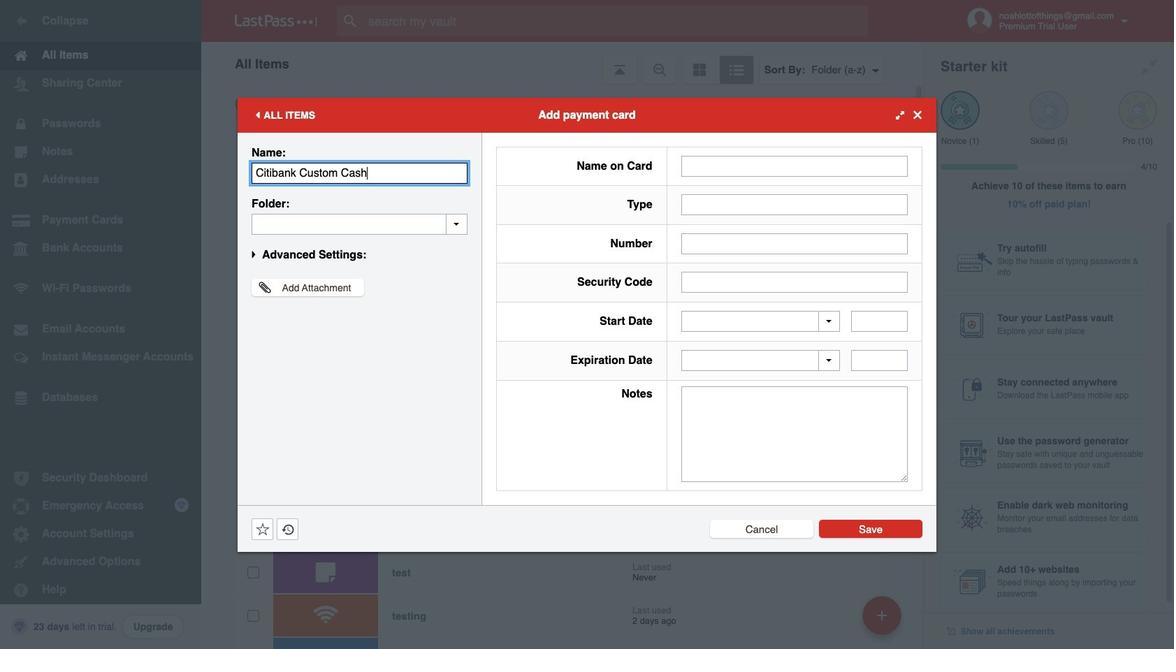 Task type: locate. For each thing, give the bounding box(es) containing it.
main navigation navigation
[[0, 0, 201, 649]]

None text field
[[681, 233, 908, 254], [851, 350, 908, 371], [681, 233, 908, 254], [851, 350, 908, 371]]

vault options navigation
[[201, 42, 924, 84]]

dialog
[[238, 97, 936, 552]]

None text field
[[681, 156, 908, 177], [252, 162, 468, 183], [681, 194, 908, 215], [252, 213, 468, 234], [681, 272, 908, 293], [851, 311, 908, 332], [681, 386, 908, 482], [681, 156, 908, 177], [252, 162, 468, 183], [681, 194, 908, 215], [252, 213, 468, 234], [681, 272, 908, 293], [851, 311, 908, 332], [681, 386, 908, 482]]

new item image
[[877, 610, 887, 620]]



Task type: describe. For each thing, give the bounding box(es) containing it.
Search search field
[[337, 6, 895, 36]]

search my vault text field
[[337, 6, 895, 36]]

lastpass image
[[235, 15, 317, 27]]

new item navigation
[[857, 592, 910, 649]]



Task type: vqa. For each thing, say whether or not it's contained in the screenshot.
New item element
no



